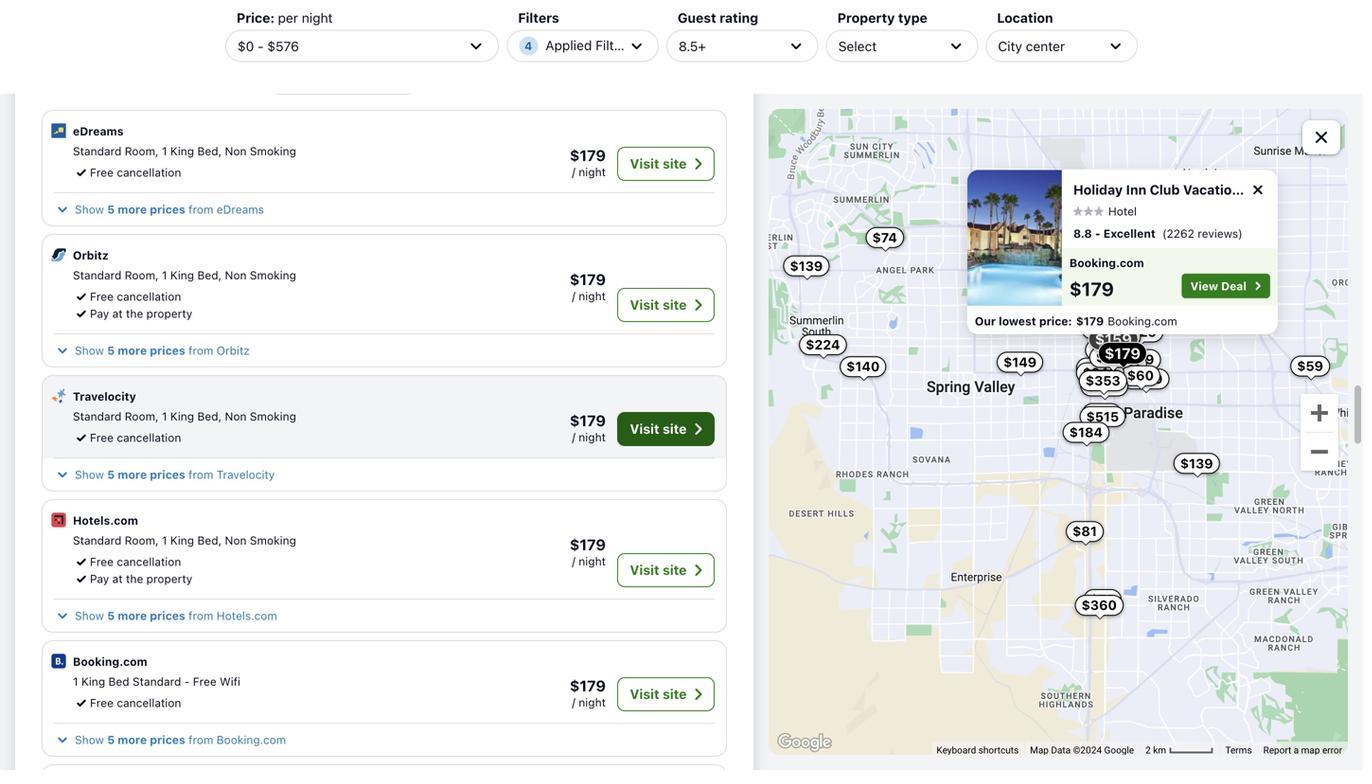 Task type: locate. For each thing, give the bounding box(es) containing it.
room, for edreams
[[125, 144, 159, 158]]

show 5 more prices from edreams
[[75, 203, 264, 216]]

king
[[170, 144, 194, 158], [170, 269, 194, 282], [170, 410, 194, 423], [170, 534, 194, 547], [81, 675, 105, 688]]

king up show 5 more prices from edreams on the left top of the page
[[170, 144, 194, 158]]

0 vertical spatial $139
[[790, 258, 823, 274]]

1 up show 5 more prices from edreams on the left top of the page
[[162, 144, 167, 158]]

price:
[[237, 10, 275, 26]]

$353
[[1086, 373, 1121, 388]]

free cancellation button for edreams
[[73, 164, 181, 181]]

2 the from the top
[[126, 572, 143, 585]]

booking.com
[[1070, 256, 1145, 269], [1108, 314, 1178, 328], [73, 655, 148, 668], [217, 733, 286, 746]]

0 vertical spatial edreams
[[73, 125, 124, 138]]

close image
[[1250, 181, 1267, 198]]

pay at the property button up the show 5 more prices from orbitz
[[73, 305, 192, 322]]

4 / from the top
[[572, 555, 576, 568]]

1 horizontal spatial -
[[258, 38, 264, 54]]

$75 button
[[1084, 589, 1122, 610]]

bed, up show 5 more prices from travelocity
[[197, 410, 222, 423]]

$179 / night for travelocity
[[570, 412, 606, 444]]

5 visit site button from the top
[[618, 677, 715, 711]]

1 down show 5 more prices from edreams on the left top of the page
[[162, 269, 167, 282]]

show for show 5 more prices from edreams
[[75, 203, 104, 216]]

$249 button
[[1113, 349, 1162, 370]]

king left bed
[[81, 675, 105, 688]]

0 vertical spatial pay at the property
[[90, 307, 192, 320]]

2 pay at the property from the top
[[90, 572, 192, 585]]

0 vertical spatial pay
[[90, 307, 109, 320]]

free up show 5 more prices from travelocity
[[90, 431, 114, 444]]

$140
[[847, 359, 880, 374]]

1 vertical spatial edreams
[[217, 203, 264, 216]]

2 at from the top
[[112, 572, 123, 585]]

3 standard room, 1 king bed, non smoking from the top
[[73, 410, 296, 423]]

hotels.com up wifi
[[217, 609, 277, 622]]

1 property from the top
[[147, 307, 192, 320]]

2 from from the top
[[189, 344, 214, 357]]

room, up show 5 more prices from edreams on the left top of the page
[[125, 144, 159, 158]]

0 vertical spatial travelocity
[[73, 390, 136, 403]]

at
[[112, 307, 123, 320], [112, 572, 123, 585]]

1 left bed
[[73, 675, 78, 688]]

hotels.com image
[[50, 511, 67, 529]]

1 free cancellation button from the top
[[73, 164, 181, 181]]

cancellation up show 5 more prices from hotels.com
[[117, 555, 181, 568]]

1 prices from the top
[[150, 203, 185, 216]]

visit site button for from hotels.com
[[618, 553, 715, 587]]

0 horizontal spatial hotels.com
[[73, 514, 138, 527]]

guest
[[678, 10, 717, 26]]

$139 button
[[784, 256, 830, 276], [1174, 453, 1221, 474]]

2 more from the top
[[118, 344, 147, 357]]

room, up show 5 more prices from travelocity
[[125, 410, 159, 423]]

/ for travelocity
[[572, 430, 576, 444]]

keyboard shortcuts
[[937, 744, 1019, 756]]

$149 $353
[[1004, 354, 1121, 388]]

- for $0
[[258, 38, 264, 54]]

1 vertical spatial $139
[[1181, 455, 1214, 471]]

4 free cancellation button from the top
[[73, 553, 181, 570]]

free cancellation button up show 5 more prices from edreams on the left top of the page
[[73, 164, 181, 181]]

5 more from the top
[[118, 733, 147, 746]]

0 vertical spatial the
[[126, 307, 143, 320]]

site for hotels.com
[[663, 562, 687, 578]]

pay at the property button for orbitz
[[73, 305, 192, 322]]

$81
[[1073, 524, 1098, 539]]

$515
[[1087, 409, 1120, 424]]

4 from from the top
[[189, 609, 214, 622]]

cancellation up the show 5 more prices from orbitz
[[117, 290, 181, 303]]

report a map error
[[1264, 744, 1343, 756]]

show for show 5 more prices from travelocity
[[75, 468, 104, 481]]

1 horizontal spatial club
[[1316, 182, 1347, 197]]

at up show 5 more prices from hotels.com
[[112, 572, 123, 585]]

pay at the property up the show 5 more prices from orbitz
[[90, 307, 192, 320]]

pay at the property for from hotels.com
[[90, 572, 192, 585]]

2 bed, from the top
[[197, 269, 222, 282]]

$250
[[1100, 325, 1134, 341]]

1 room, from the top
[[125, 144, 159, 158]]

4 prices from the top
[[150, 609, 185, 622]]

4 visit from the top
[[630, 562, 660, 578]]

holiday
[[1074, 182, 1124, 197]]

0 vertical spatial at
[[112, 307, 123, 320]]

0 horizontal spatial filters
[[518, 10, 560, 26]]

error
[[1323, 744, 1343, 756]]

$576
[[267, 38, 299, 54]]

1 vertical spatial pay
[[90, 572, 109, 585]]

re
[[1350, 182, 1364, 197]]

standard for edreams
[[73, 144, 122, 158]]

google
[[1105, 744, 1135, 756]]

the for orbitz
[[126, 307, 143, 320]]

$322 button
[[1115, 304, 1162, 325]]

1 vertical spatial property
[[147, 572, 192, 585]]

3 site from the top
[[663, 421, 687, 437]]

1 bed, from the top
[[197, 144, 222, 158]]

hotels.com right hotels.com image
[[73, 514, 138, 527]]

$179 / night for hotels.com
[[570, 536, 606, 568]]

2 club from the left
[[1316, 182, 1347, 197]]

3 / from the top
[[572, 430, 576, 444]]

1 down show 5 more prices from travelocity
[[162, 534, 167, 547]]

free cancellation button up show 5 more prices from travelocity
[[73, 429, 181, 446]]

bed, down show 5 more prices from edreams on the left top of the page
[[197, 269, 222, 282]]

2 smoking from the top
[[250, 269, 296, 282]]

king down show 5 more prices from travelocity
[[170, 534, 194, 547]]

0 vertical spatial filters
[[518, 10, 560, 26]]

property up the show 5 more prices from orbitz
[[147, 307, 192, 320]]

free cancellation button down bed
[[73, 694, 181, 711]]

filters right applied
[[596, 37, 633, 53]]

$322
[[1121, 307, 1156, 322]]

2 free cancellation button from the top
[[73, 288, 181, 305]]

$360
[[1082, 597, 1118, 613]]

4 room, from the top
[[125, 534, 159, 547]]

1 vertical spatial $229
[[1088, 378, 1122, 394]]

$240 button
[[1077, 362, 1125, 383]]

2 room, from the top
[[125, 269, 159, 282]]

2 standard room, 1 king bed, non smoking from the top
[[73, 269, 296, 282]]

8.8
[[1074, 227, 1093, 240]]

bed, up show 5 more prices from edreams on the left top of the page
[[197, 144, 222, 158]]

bed, down show 5 more prices from travelocity
[[197, 534, 222, 547]]

5 visit from the top
[[630, 686, 660, 702]]

4 site from the top
[[663, 562, 687, 578]]

3 free cancellation button from the top
[[73, 429, 181, 446]]

wifi
[[220, 675, 241, 688]]

$160
[[1111, 296, 1145, 312]]

4 more from the top
[[118, 609, 147, 622]]

standard room, 1 king bed, non smoking for travelocity
[[73, 410, 296, 423]]

4 visit site from the top
[[630, 562, 687, 578]]

1 pay from the top
[[90, 307, 109, 320]]

1 visit from the top
[[630, 156, 660, 171]]

pay up the show 5 more prices from orbitz
[[90, 307, 109, 320]]

booking.com down wifi
[[217, 733, 286, 746]]

1 site from the top
[[663, 156, 687, 171]]

$200 button
[[1077, 358, 1125, 379]]

4 $179 / night from the top
[[570, 536, 606, 568]]

5 / from the top
[[572, 696, 576, 709]]

non for orbitz
[[225, 269, 247, 282]]

$224 button
[[800, 334, 847, 355]]

/ for hotels.com
[[572, 555, 576, 568]]

1 standard room, 1 king bed, non smoking from the top
[[73, 144, 296, 158]]

2 show from the top
[[75, 344, 104, 357]]

2 vertical spatial -
[[184, 675, 190, 688]]

- right 8.8
[[1096, 227, 1101, 240]]

2 visit site button from the top
[[618, 288, 715, 322]]

included
[[513, 28, 566, 44]]

1 smoking from the top
[[250, 144, 296, 158]]

pay at the property
[[90, 307, 192, 320], [90, 572, 192, 585]]

$0
[[238, 38, 254, 54]]

1 horizontal spatial $229
[[1123, 324, 1157, 340]]

1 visit site button from the top
[[618, 147, 715, 181]]

night
[[302, 10, 333, 26], [579, 165, 606, 179], [579, 289, 606, 303], [579, 430, 606, 444], [579, 555, 606, 568], [579, 696, 606, 709]]

$140 button
[[840, 356, 887, 377]]

0 vertical spatial property
[[147, 307, 192, 320]]

2 pay at the property button from the top
[[73, 570, 192, 587]]

smoking for edreams
[[250, 144, 296, 158]]

$305
[[1100, 329, 1135, 344]]

1 vertical spatial the
[[126, 572, 143, 585]]

4 bed, from the top
[[197, 534, 222, 547]]

1 pay at the property button from the top
[[73, 305, 192, 322]]

$128 button
[[1081, 370, 1127, 390]]

$200
[[1083, 360, 1118, 376]]

vacations
[[1184, 182, 1248, 197]]

- left "free"
[[184, 675, 190, 688]]

1 pay at the property from the top
[[90, 307, 192, 320]]

1 at from the top
[[112, 307, 123, 320]]

2 / from the top
[[572, 289, 576, 303]]

4 non from the top
[[225, 534, 247, 547]]

pay at the property button up show 5 more prices from hotels.com
[[73, 570, 192, 587]]

0 horizontal spatial $139 button
[[784, 256, 830, 276]]

map
[[1031, 744, 1049, 756]]

smoking for hotels.com
[[250, 534, 296, 547]]

more for from booking.com
[[118, 733, 147, 746]]

cancellation right "$576"
[[326, 28, 400, 44]]

the up the show 5 more prices from orbitz
[[126, 307, 143, 320]]

1 horizontal spatial edreams
[[217, 203, 264, 216]]

price: per night
[[237, 10, 333, 26]]

0 horizontal spatial edreams
[[73, 125, 124, 138]]

3 prices from the top
[[150, 468, 185, 481]]

/ for orbitz
[[572, 289, 576, 303]]

free cancellation up show 5 more prices from travelocity
[[90, 431, 181, 444]]

free cancellation button up the show 5 more prices from orbitz
[[73, 288, 181, 305]]

1 vertical spatial pay at the property button
[[73, 570, 192, 587]]

standard room, 1 king bed, non smoking down show 5 more prices from travelocity
[[73, 534, 296, 547]]

bed, for travelocity
[[197, 410, 222, 423]]

visit for orbitz
[[630, 297, 660, 313]]

standard room, 1 king bed, non smoking up show 5 more prices from edreams on the left top of the page
[[73, 144, 296, 158]]

1 horizontal spatial filters
[[596, 37, 633, 53]]

show 5 more prices from travelocity
[[75, 468, 275, 481]]

non down show 5 more prices from edreams on the left top of the page
[[225, 269, 247, 282]]

view deal button
[[1183, 274, 1271, 298]]

0 horizontal spatial club
[[1151, 182, 1181, 197]]

free cancellation button up show 5 more prices from hotels.com
[[73, 553, 181, 570]]

3 visit from the top
[[630, 421, 660, 437]]

5 $179 / night from the top
[[570, 677, 606, 709]]

club right inn
[[1151, 182, 1181, 197]]

non up show 5 more prices from edreams on the left top of the page
[[225, 144, 247, 158]]

from
[[189, 203, 214, 216], [189, 344, 214, 357], [189, 468, 214, 481], [189, 609, 214, 622], [189, 733, 214, 746]]

$160 button
[[1105, 294, 1151, 314]]

edreams
[[73, 125, 124, 138], [217, 203, 264, 216]]

4 smoking from the top
[[250, 534, 296, 547]]

3 $179 / night from the top
[[570, 412, 606, 444]]

pay at the property up show 5 more prices from hotels.com
[[90, 572, 192, 585]]

2 $179 / night from the top
[[570, 270, 606, 303]]

$179 / night for orbitz
[[570, 270, 606, 303]]

prices for from booking.com
[[150, 733, 185, 746]]

$210 button
[[1090, 347, 1136, 368]]

room, down show 5 more prices from edreams on the left top of the page
[[125, 269, 159, 282]]

property for from hotels.com
[[147, 572, 192, 585]]

0 vertical spatial -
[[258, 38, 264, 54]]

1 vertical spatial filters
[[596, 37, 633, 53]]

$305 $151 $200 $60
[[1083, 329, 1155, 383]]

2 visit site from the top
[[630, 297, 687, 313]]

per
[[278, 10, 298, 26]]

3 5 from the top
[[107, 468, 115, 481]]

show for show 5 more prices from hotels.com
[[75, 609, 104, 622]]

1 visit site from the top
[[630, 156, 687, 171]]

from for booking.com
[[189, 733, 214, 746]]

-
[[258, 38, 264, 54], [1096, 227, 1101, 240], [184, 675, 190, 688]]

type
[[899, 10, 928, 26]]

0 vertical spatial hotels.com
[[73, 514, 138, 527]]

prices for from orbitz
[[150, 344, 185, 357]]

1 vertical spatial orbitz
[[217, 344, 250, 357]]

free right free cancellation checkbox
[[296, 28, 323, 44]]

1 from from the top
[[189, 203, 214, 216]]

standard
[[73, 144, 122, 158], [73, 269, 122, 282], [73, 410, 122, 423], [73, 534, 122, 547], [133, 675, 181, 688]]

free cancellation down bed
[[90, 696, 181, 709]]

0 vertical spatial pay at the property button
[[73, 305, 192, 322]]

from for hotels.com
[[189, 609, 214, 622]]

$249
[[1120, 352, 1155, 367]]

0 horizontal spatial orbitz
[[73, 249, 109, 262]]

2 horizontal spatial -
[[1096, 227, 1101, 240]]

booking.com down the excellent
[[1070, 256, 1145, 269]]

2 site from the top
[[663, 297, 687, 313]]

free inside multi-select list box
[[296, 28, 323, 44]]

$179 button
[[1099, 342, 1148, 365]]

cancellation
[[326, 28, 400, 44], [117, 166, 181, 179], [117, 290, 181, 303], [117, 431, 181, 444], [117, 555, 181, 568], [117, 696, 181, 709]]

pay at the property button for hotels.com
[[73, 570, 192, 587]]

4 show from the top
[[75, 609, 104, 622]]

report a map error link
[[1264, 744, 1343, 756]]

3 non from the top
[[225, 410, 247, 423]]

1 / from the top
[[572, 165, 576, 179]]

$149 button
[[997, 352, 1044, 373]]

prices for from hotels.com
[[150, 609, 185, 622]]

1 for edreams
[[162, 144, 167, 158]]

1 non from the top
[[225, 144, 247, 158]]

1 vertical spatial travelocity
[[217, 468, 275, 481]]

5 visit site from the top
[[630, 686, 687, 702]]

visit site button
[[618, 147, 715, 181], [618, 288, 715, 322], [618, 412, 715, 446], [618, 553, 715, 587], [618, 677, 715, 711]]

1 for orbitz
[[162, 269, 167, 282]]

3 show from the top
[[75, 468, 104, 481]]

$184 button
[[1063, 422, 1110, 443]]

5 from from the top
[[189, 733, 214, 746]]

1 the from the top
[[126, 307, 143, 320]]

0 horizontal spatial $229
[[1088, 378, 1122, 394]]

standard for travelocity
[[73, 410, 122, 423]]

from for orbitz
[[189, 344, 214, 357]]

from for edreams
[[189, 203, 214, 216]]

night for from hotels.com
[[579, 555, 606, 568]]

night for from edreams
[[579, 165, 606, 179]]

room, down show 5 more prices from travelocity
[[125, 534, 159, 547]]

3 visit site button from the top
[[618, 412, 715, 446]]

club left re
[[1316, 182, 1347, 197]]

1 up show 5 more prices from travelocity
[[162, 410, 167, 423]]

1 horizontal spatial $139 button
[[1174, 453, 1221, 474]]

orbitz image
[[50, 246, 67, 263]]

visit site for show 5 more prices from edreams
[[630, 156, 687, 171]]

4 5 from the top
[[107, 609, 115, 622]]

room, for hotels.com
[[125, 534, 159, 547]]

filters
[[518, 10, 560, 26], [596, 37, 633, 53]]

free
[[193, 675, 217, 688]]

1 vertical spatial pay at the property
[[90, 572, 192, 585]]

free cancellation inside multi-select list box
[[296, 28, 400, 44]]

more
[[118, 203, 147, 216], [118, 344, 147, 357], [118, 468, 147, 481], [118, 609, 147, 622], [118, 733, 147, 746]]

standard for orbitz
[[73, 269, 122, 282]]

free cancellation button for travelocity
[[73, 429, 181, 446]]

1 horizontal spatial $139
[[1181, 455, 1214, 471]]

standard room, 1 king bed, non smoking
[[73, 144, 296, 158], [73, 269, 296, 282], [73, 410, 296, 423], [73, 534, 296, 547]]

guest rating
[[678, 10, 759, 26]]

prices for from travelocity
[[150, 468, 185, 481]]

1 vertical spatial $229 button
[[1081, 376, 1129, 396]]

free up show 5 more prices from hotels.com
[[90, 555, 114, 568]]

5 5 from the top
[[107, 733, 115, 746]]

/
[[572, 165, 576, 179], [572, 289, 576, 303], [572, 430, 576, 444], [572, 555, 576, 568], [572, 696, 576, 709]]

non down show 5 more prices from travelocity
[[225, 534, 247, 547]]

property type
[[838, 10, 928, 26]]

$53 button
[[1108, 354, 1148, 374]]

smoking
[[250, 144, 296, 158], [250, 269, 296, 282], [250, 410, 296, 423], [250, 534, 296, 547]]

at up the show 5 more prices from orbitz
[[112, 307, 123, 320]]

5 for show 5 more prices from travelocity
[[107, 468, 115, 481]]

cancellation inside multi-select list box
[[326, 28, 400, 44]]

visit site for show 5 more prices from booking.com
[[630, 686, 687, 702]]

property for from orbitz
[[147, 307, 192, 320]]

king for orbitz
[[170, 269, 194, 282]]

1
[[162, 144, 167, 158], [162, 269, 167, 282], [162, 410, 167, 423], [162, 534, 167, 547], [73, 675, 78, 688]]

king up show 5 more prices from travelocity
[[170, 410, 194, 423]]

city
[[999, 38, 1023, 54]]

1 more from the top
[[118, 203, 147, 216]]

2 visit from the top
[[630, 297, 660, 313]]

5 site from the top
[[663, 686, 687, 702]]

room, for travelocity
[[125, 410, 159, 423]]

3 bed, from the top
[[197, 410, 222, 423]]

non for hotels.com
[[225, 534, 247, 547]]

0 horizontal spatial $139
[[790, 258, 823, 274]]

breakfast
[[452, 28, 510, 44]]

smoking for travelocity
[[250, 410, 296, 423]]

free cancellation down per
[[296, 28, 400, 44]]

5 prices from the top
[[150, 733, 185, 746]]

0 vertical spatial $139 button
[[784, 256, 830, 276]]

the for hotels.com
[[126, 572, 143, 585]]

orbitz
[[73, 249, 109, 262], [217, 344, 250, 357]]

king down show 5 more prices from edreams on the left top of the page
[[170, 269, 194, 282]]

3 smoking from the top
[[250, 410, 296, 423]]

filters up included
[[518, 10, 560, 26]]

1 5 from the top
[[107, 203, 115, 216]]

holiday inn club vacations at desert club resort image
[[968, 170, 1063, 306]]

3 from from the top
[[189, 468, 214, 481]]

1 vertical spatial at
[[112, 572, 123, 585]]

edreams image
[[50, 122, 67, 139]]

the up show 5 more prices from hotels.com
[[126, 572, 143, 585]]

visit for hotels.com
[[630, 562, 660, 578]]

bed, for orbitz
[[197, 269, 222, 282]]

booking.com up bed
[[73, 655, 148, 668]]

standard room, 1 king bed, non smoking down show 5 more prices from edreams on the left top of the page
[[73, 269, 296, 282]]

2 non from the top
[[225, 269, 247, 282]]

2 km button
[[1141, 742, 1220, 757]]

non up show 5 more prices from travelocity
[[225, 410, 247, 423]]

$95
[[1096, 373, 1122, 388]]

2 5 from the top
[[107, 344, 115, 357]]

2 prices from the top
[[150, 344, 185, 357]]

property up show 5 more prices from hotels.com
[[147, 572, 192, 585]]

1 $179 / night from the top
[[570, 146, 606, 179]]

5 free cancellation button from the top
[[73, 694, 181, 711]]

1 for travelocity
[[162, 410, 167, 423]]

4 standard room, 1 king bed, non smoking from the top
[[73, 534, 296, 547]]

- right $0
[[258, 38, 264, 54]]

standard room, 1 king bed, non smoking up show 5 more prices from travelocity
[[73, 410, 296, 423]]

terms
[[1226, 744, 1253, 756]]

2 pay from the top
[[90, 572, 109, 585]]

1 vertical spatial -
[[1096, 227, 1101, 240]]

5 show from the top
[[75, 733, 104, 746]]

3 room, from the top
[[125, 410, 159, 423]]

1 horizontal spatial travelocity
[[217, 468, 275, 481]]

2 property from the top
[[147, 572, 192, 585]]

1 show from the top
[[75, 203, 104, 216]]

pay up show 5 more prices from hotels.com
[[90, 572, 109, 585]]

1 vertical spatial hotels.com
[[217, 609, 277, 622]]

4 visit site button from the top
[[618, 553, 715, 587]]

more for from edreams
[[118, 203, 147, 216]]

map region
[[769, 109, 1349, 755]]

$353 button
[[1080, 370, 1128, 391]]

site for orbitz
[[663, 297, 687, 313]]

3 more from the top
[[118, 468, 147, 481]]



Task type: vqa. For each thing, say whether or not it's contained in the screenshot.
the $179 in the $179 button
yes



Task type: describe. For each thing, give the bounding box(es) containing it.
free cancellation button for booking.com
[[73, 694, 181, 711]]

breakfast included
[[452, 28, 566, 44]]

center
[[1026, 38, 1066, 54]]

visit site button for from orbitz
[[618, 288, 715, 322]]

0 horizontal spatial travelocity
[[73, 390, 136, 403]]

5 for show 5 more prices from booking.com
[[107, 733, 115, 746]]

2
[[1146, 744, 1152, 756]]

3 visit site from the top
[[630, 421, 687, 437]]

$151 button
[[1089, 337, 1132, 358]]

site for booking.com
[[663, 686, 687, 702]]

data
[[1052, 744, 1071, 756]]

$515 button
[[1080, 406, 1126, 427]]

visit site button for from booking.com
[[618, 677, 715, 711]]

$179 / night for edreams
[[570, 146, 606, 179]]

$240 $128
[[1083, 365, 1120, 388]]

0 vertical spatial $229
[[1123, 324, 1157, 340]]

google image
[[774, 730, 836, 755]]

non for edreams
[[225, 144, 247, 158]]

0 vertical spatial orbitz
[[73, 249, 109, 262]]

$210
[[1097, 349, 1129, 365]]

0 horizontal spatial -
[[184, 675, 190, 688]]

cancellation up show 5 more prices from travelocity
[[117, 431, 181, 444]]

at for show 5 more prices from hotels.com
[[112, 572, 123, 585]]

- for 8.8
[[1096, 227, 1101, 240]]

$179 inside button
[[1105, 344, 1141, 362]]

multi-select list box
[[263, 12, 585, 53]]

$128
[[1087, 372, 1120, 388]]

$184
[[1070, 424, 1103, 440]]

visit site for show 5 more prices from orbitz
[[630, 297, 687, 313]]

show for show 5 more prices from orbitz
[[75, 344, 104, 357]]

show for show 5 more prices from booking.com
[[75, 733, 104, 746]]

at for show 5 more prices from orbitz
[[112, 307, 123, 320]]

report
[[1264, 744, 1292, 756]]

our lowest price: $179 booking.com
[[976, 314, 1178, 328]]

show 5 more prices from hotels.com
[[75, 609, 277, 622]]

lowest
[[1000, 314, 1037, 328]]

$250 button
[[1093, 323, 1141, 344]]

0 vertical spatial $229 button
[[1116, 322, 1164, 342]]

more for from orbitz
[[118, 344, 147, 357]]

$151
[[1095, 339, 1126, 355]]

visit for edreams
[[630, 156, 660, 171]]

Free cancellation checkbox
[[276, 30, 288, 42]]

$60
[[1128, 368, 1155, 383]]

$179 / night for booking.com
[[570, 677, 606, 709]]

reviews)
[[1199, 227, 1243, 240]]

a
[[1295, 744, 1300, 756]]

room, for orbitz
[[125, 269, 159, 282]]

8.8 - excellent (2262 reviews)
[[1074, 227, 1243, 240]]

$81 button
[[1067, 521, 1104, 542]]

booking.com image
[[50, 653, 67, 670]]

from for travelocity
[[189, 468, 214, 481]]

$159 $89 $210
[[1092, 330, 1133, 365]]

$75
[[1091, 592, 1116, 607]]

$209
[[1129, 371, 1164, 387]]

$53
[[1115, 356, 1141, 372]]

standard room, 1 king bed, non smoking for hotels.com
[[73, 534, 296, 547]]

site for edreams
[[663, 156, 687, 171]]

visit site for show 5 more prices from hotels.com
[[630, 562, 687, 578]]

free up show 5 more prices from edreams on the left top of the page
[[90, 166, 114, 179]]

king for hotels.com
[[170, 534, 194, 547]]

prices for from edreams
[[150, 203, 185, 216]]

$89 button
[[1086, 340, 1126, 360]]

at
[[1251, 182, 1266, 197]]

free cancellation up show 5 more prices from edreams on the left top of the page
[[90, 166, 181, 179]]

visit site button for from edreams
[[618, 147, 715, 181]]

$209 button
[[1122, 369, 1170, 389]]

excellent
[[1104, 227, 1156, 240]]

travelocity image
[[50, 387, 67, 404]]

bed, for edreams
[[197, 144, 222, 158]]

pay for show 5 more prices from hotels.com
[[90, 572, 109, 585]]

$159 button
[[1089, 328, 1139, 351]]

cancellation up show 5 more prices from edreams on the left top of the page
[[117, 166, 181, 179]]

keyboard shortcuts button
[[937, 743, 1019, 757]]

rating
[[720, 10, 759, 26]]

shortcuts
[[979, 744, 1019, 756]]

1 horizontal spatial orbitz
[[217, 344, 250, 357]]

king for travelocity
[[170, 410, 194, 423]]

$95 button
[[1089, 370, 1129, 391]]

5 for show 5 more prices from orbitz
[[107, 344, 115, 357]]

non for travelocity
[[225, 410, 247, 423]]

hotel button
[[1074, 204, 1138, 218]]

king for edreams
[[170, 144, 194, 158]]

standard room, 1 king bed, non smoking for orbitz
[[73, 269, 296, 282]]

5 for show 5 more prices from hotels.com
[[107, 609, 115, 622]]

map
[[1302, 744, 1321, 756]]

$93
[[1089, 406, 1116, 421]]

price:
[[1040, 314, 1073, 328]]

night for from orbitz
[[579, 289, 606, 303]]

smoking for orbitz
[[250, 269, 296, 282]]

show 5 more prices from booking.com
[[75, 733, 286, 746]]

/ for booking.com
[[572, 696, 576, 709]]

visit for booking.com
[[630, 686, 660, 702]]

4
[[525, 39, 533, 53]]

$89
[[1092, 342, 1119, 358]]

$240
[[1083, 365, 1118, 380]]

8.5+
[[679, 38, 707, 54]]

pay for show 5 more prices from orbitz
[[90, 307, 109, 320]]

night for from booking.com
[[579, 696, 606, 709]]

hotel
[[1109, 204, 1138, 218]]

$60 button
[[1121, 365, 1161, 386]]

our
[[976, 314, 997, 328]]

$138
[[1127, 295, 1161, 311]]

more for from hotels.com
[[118, 609, 147, 622]]

5 for show 5 more prices from edreams
[[107, 203, 115, 216]]

pay at the property for from orbitz
[[90, 307, 192, 320]]

deal
[[1222, 279, 1247, 293]]

free cancellation up show 5 more prices from hotels.com
[[90, 555, 181, 568]]

$149
[[1004, 354, 1037, 370]]

$93 button
[[1083, 403, 1122, 424]]

applied
[[546, 37, 592, 53]]

select
[[839, 38, 877, 54]]

$360 button
[[1076, 595, 1124, 616]]

/ for edreams
[[572, 165, 576, 179]]

1 for hotels.com
[[162, 534, 167, 547]]

$159
[[1096, 330, 1133, 348]]

free down bed
[[90, 696, 114, 709]]

1 vertical spatial $139 button
[[1174, 453, 1221, 474]]

$74
[[873, 230, 898, 245]]

free up the show 5 more prices from orbitz
[[90, 290, 114, 303]]

bed, for hotels.com
[[197, 534, 222, 547]]

$224
[[806, 337, 841, 352]]

view
[[1191, 279, 1219, 293]]

booking.com down $138 button
[[1108, 314, 1178, 328]]

$59
[[1298, 358, 1324, 374]]

1 club from the left
[[1151, 182, 1181, 197]]

more for from travelocity
[[118, 468, 147, 481]]

holiday inn club vacations at desert club re
[[1074, 182, 1364, 197]]

cancellation down 1 king bed standard - free wifi at the bottom left of page
[[117, 696, 181, 709]]

night for from travelocity
[[579, 430, 606, 444]]

show 5 more prices from orbitz
[[75, 344, 250, 357]]

$0 - $576
[[238, 38, 299, 54]]

$203
[[1089, 321, 1123, 336]]

$305 button
[[1093, 326, 1142, 347]]

standard for hotels.com
[[73, 534, 122, 547]]

inn
[[1127, 182, 1147, 197]]

1 horizontal spatial hotels.com
[[217, 609, 277, 622]]

1 king bed standard - free wifi
[[73, 675, 241, 688]]

location
[[998, 10, 1054, 26]]

$138 button
[[1121, 293, 1167, 314]]

free cancellation up the show 5 more prices from orbitz
[[90, 290, 181, 303]]

standard room, 1 king bed, non smoking for edreams
[[73, 144, 296, 158]]



